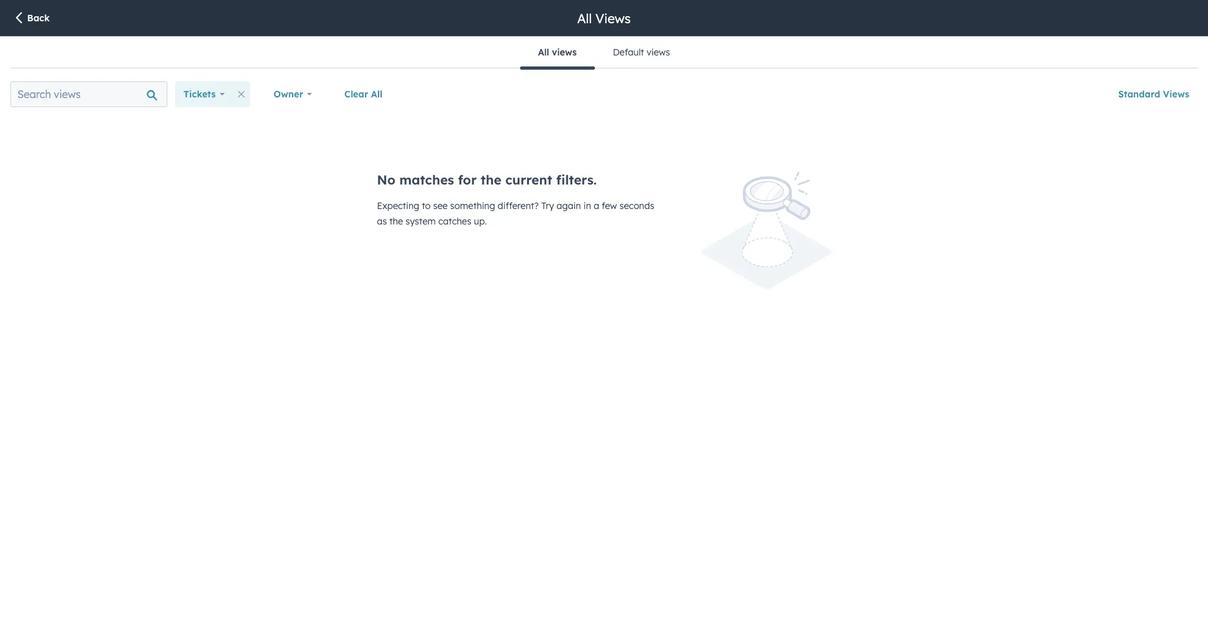 Task type: vqa. For each thing, say whether or not it's contained in the screenshot.
tickets
yes



Task type: locate. For each thing, give the bounding box(es) containing it.
something
[[450, 200, 495, 212]]

different?
[[498, 200, 539, 212]]

0 horizontal spatial the
[[389, 216, 403, 227]]

standard views
[[1118, 89, 1189, 100]]

views right the default
[[647, 47, 670, 58]]

standard
[[1118, 89, 1160, 100]]

page section element
[[0, 0, 1208, 36]]

current
[[505, 172, 552, 188]]

few
[[602, 200, 617, 212]]

as
[[377, 216, 387, 227]]

the right 'as' at the left top of the page
[[389, 216, 403, 227]]

all inside all views button
[[538, 47, 549, 58]]

1 horizontal spatial views
[[647, 47, 670, 58]]

0 vertical spatial views
[[595, 10, 631, 26]]

1 horizontal spatial views
[[1163, 89, 1189, 100]]

views up the default
[[595, 10, 631, 26]]

views for all views
[[595, 10, 631, 26]]

back link
[[13, 11, 50, 26]]

owner
[[274, 89, 303, 100]]

catches
[[438, 216, 471, 227]]

seconds
[[620, 200, 654, 212]]

0 vertical spatial all
[[577, 10, 592, 26]]

1 horizontal spatial all
[[538, 47, 549, 58]]

1 vertical spatial all
[[538, 47, 549, 58]]

clear all
[[344, 89, 383, 100]]

all inside page section 'element'
[[577, 10, 592, 26]]

try
[[541, 200, 554, 212]]

the right for
[[481, 172, 501, 188]]

views down page section 'element'
[[552, 47, 577, 58]]

0 horizontal spatial all
[[371, 89, 383, 100]]

all inside 'clear all' button
[[371, 89, 383, 100]]

all views
[[538, 47, 577, 58]]

no matches for the current filters.
[[377, 172, 597, 188]]

1 views from the left
[[552, 47, 577, 58]]

views inside page section 'element'
[[595, 10, 631, 26]]

2 vertical spatial all
[[371, 89, 383, 100]]

navigation
[[520, 37, 688, 69]]

0 horizontal spatial views
[[552, 47, 577, 58]]

for
[[458, 172, 477, 188]]

2 views from the left
[[647, 47, 670, 58]]

views
[[595, 10, 631, 26], [1163, 89, 1189, 100]]

0 horizontal spatial views
[[595, 10, 631, 26]]

expecting to see something different? try again in a few seconds as the system catches up.
[[377, 200, 654, 227]]

1 horizontal spatial the
[[481, 172, 501, 188]]

the
[[481, 172, 501, 188], [389, 216, 403, 227]]

1 vertical spatial the
[[389, 216, 403, 227]]

navigation containing all views
[[520, 37, 688, 69]]

all
[[577, 10, 592, 26], [538, 47, 549, 58], [371, 89, 383, 100]]

2 horizontal spatial all
[[577, 10, 592, 26]]

to
[[422, 200, 431, 212]]

views inside button
[[1163, 89, 1189, 100]]

views
[[552, 47, 577, 58], [647, 47, 670, 58]]

views right standard
[[1163, 89, 1189, 100]]

1 vertical spatial views
[[1163, 89, 1189, 100]]

0 vertical spatial the
[[481, 172, 501, 188]]

see
[[433, 200, 448, 212]]

matches
[[399, 172, 454, 188]]

clear all button
[[336, 81, 391, 107]]



Task type: describe. For each thing, give the bounding box(es) containing it.
back
[[27, 12, 50, 24]]

all views
[[577, 10, 631, 26]]

all views button
[[520, 37, 595, 69]]

a
[[594, 200, 599, 212]]

filters.
[[556, 172, 597, 188]]

tickets
[[183, 89, 216, 100]]

all for all views
[[577, 10, 592, 26]]

system
[[406, 216, 436, 227]]

expecting
[[377, 200, 419, 212]]

tickets button
[[175, 81, 233, 107]]

default views
[[613, 47, 670, 58]]

all for all views
[[538, 47, 549, 58]]

no
[[377, 172, 396, 188]]

the inside expecting to see something different? try again in a few seconds as the system catches up.
[[389, 216, 403, 227]]

up.
[[474, 216, 487, 227]]

in
[[584, 200, 591, 212]]

owner button
[[265, 81, 320, 107]]

standard views button
[[1110, 81, 1198, 107]]

views for all views
[[552, 47, 577, 58]]

clear
[[344, 89, 368, 100]]

default
[[613, 47, 644, 58]]

views for standard views
[[1163, 89, 1189, 100]]

again
[[557, 200, 581, 212]]

Search views search field
[[10, 81, 167, 107]]

views for default views
[[647, 47, 670, 58]]

default views button
[[595, 37, 688, 68]]



